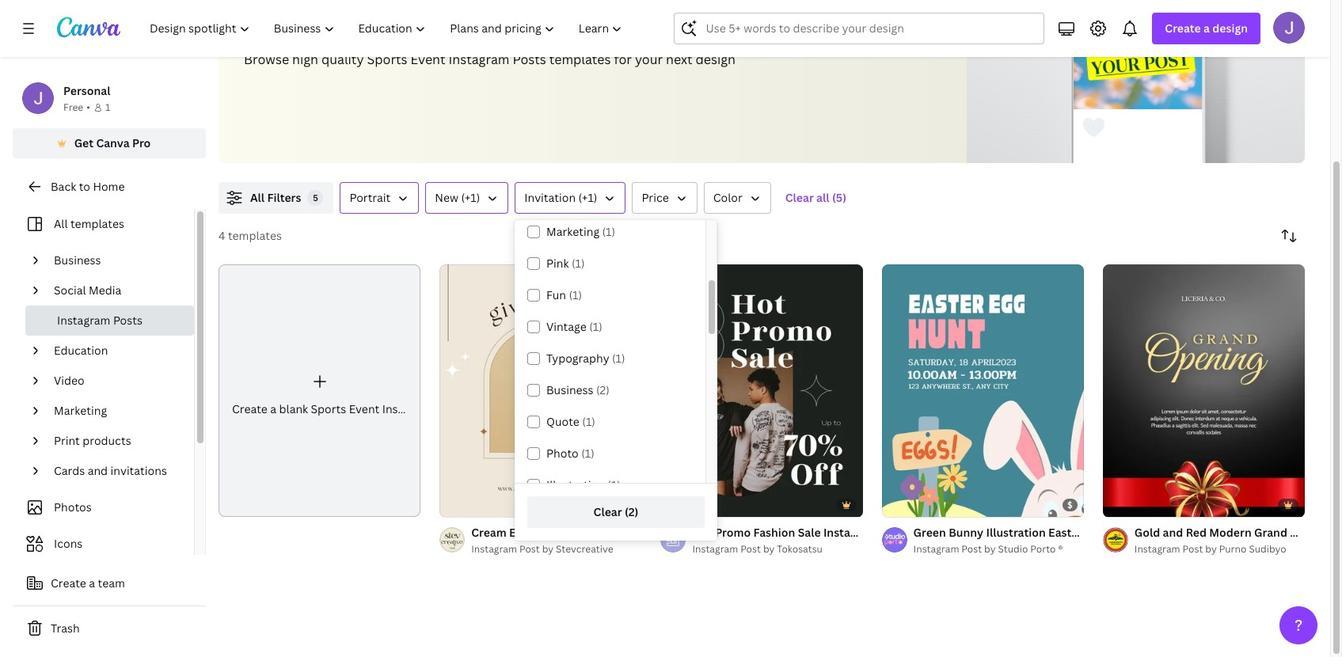 Task type: locate. For each thing, give the bounding box(es) containing it.
and
[[88, 463, 108, 478], [1163, 525, 1184, 540]]

a inside button
[[89, 576, 95, 591]]

4 templates
[[219, 228, 282, 243]]

(+1) right new on the top
[[461, 190, 480, 205]]

0 vertical spatial clear
[[786, 190, 814, 205]]

purno
[[1219, 543, 1247, 556]]

portrait left bunny
[[907, 525, 949, 540]]

posts down sports event instagram posts templates
[[513, 51, 546, 68]]

all down back
[[54, 216, 68, 231]]

get canva pro
[[74, 135, 151, 150]]

icons link
[[22, 529, 185, 559]]

create a blank sports event instagram post element
[[219, 265, 462, 517]]

pro
[[132, 135, 151, 150]]

business (2)
[[547, 383, 610, 398]]

event inside create a blank sports event instagram post element
[[349, 402, 380, 417]]

(1) for typography (1)
[[612, 351, 625, 366]]

new
[[435, 190, 459, 205]]

(1) right the pink
[[572, 256, 585, 271]]

by inside gold and red modern grand opening in instagram post by purno sudibyo
[[1206, 543, 1217, 556]]

get
[[74, 135, 93, 150]]

sports event instagram posts templates image
[[967, 0, 1305, 163], [1074, 0, 1203, 109]]

sports right blank
[[311, 402, 346, 417]]

1 vertical spatial (2)
[[625, 505, 639, 520]]

business up quote (1)
[[547, 383, 594, 398]]

social media
[[54, 283, 121, 298]]

(1) for illustration (1)
[[608, 478, 621, 493]]

2 vertical spatial event
[[349, 402, 380, 417]]

clear inside button
[[594, 505, 622, 520]]

0 vertical spatial illustration
[[547, 478, 605, 493]]

(1) right quote
[[582, 414, 596, 429]]

1 horizontal spatial posts
[[513, 51, 546, 68]]

bunny
[[949, 525, 984, 540]]

a for design
[[1204, 21, 1210, 36]]

marketing up pink (1)
[[547, 224, 600, 239]]

illustration inside green bunny illustration easter egg hunt instagram instagram post by studio porto ®
[[986, 525, 1046, 540]]

1 vertical spatial design
[[696, 51, 736, 68]]

0 horizontal spatial business
[[54, 253, 101, 268]]

sports event instagram posts templates
[[244, 2, 752, 36]]

post inside gold and red modern grand opening in instagram post by purno sudibyo
[[1183, 543, 1203, 556]]

fun
[[547, 288, 566, 303]]

fashion down clear (2)
[[611, 525, 652, 540]]

1 horizontal spatial and
[[1163, 525, 1184, 540]]

1 fashion from the left
[[611, 525, 652, 540]]

2 by from the left
[[763, 543, 775, 556]]

1 vertical spatial event
[[411, 51, 446, 68]]

1
[[105, 101, 110, 114]]

0 horizontal spatial (2)
[[596, 383, 610, 398]]

1 sports event instagram posts templates image from the left
[[967, 0, 1305, 163]]

marketing link
[[48, 396, 185, 426]]

(2) inside button
[[625, 505, 639, 520]]

4 by from the left
[[1206, 543, 1217, 556]]

event
[[336, 2, 409, 36], [411, 51, 446, 68], [349, 402, 380, 417]]

event up quality
[[336, 2, 409, 36]]

and inside gold and red modern grand opening in instagram post by purno sudibyo
[[1163, 525, 1184, 540]]

event right blank
[[349, 402, 380, 417]]

by inside cream elegant give away fashion instagram post instagram post by stevcreative
[[542, 543, 554, 556]]

create inside 'link'
[[232, 402, 268, 417]]

0 horizontal spatial fashion
[[611, 525, 652, 540]]

canva
[[96, 135, 130, 150]]

0 vertical spatial business
[[54, 253, 101, 268]]

new (+1)
[[435, 190, 480, 205]]

sports down top level navigation element on the top of page
[[367, 51, 408, 68]]

clear up cream elegant give away fashion instagram post link
[[594, 505, 622, 520]]

1 vertical spatial sports
[[367, 51, 408, 68]]

1 vertical spatial all
[[54, 216, 68, 231]]

green bunny illustration easter egg hunt instagram link
[[914, 524, 1191, 542]]

sale
[[798, 525, 821, 540]]

1 vertical spatial a
[[270, 402, 277, 417]]

1 vertical spatial clear
[[594, 505, 622, 520]]

2 horizontal spatial a
[[1204, 21, 1210, 36]]

a inside dropdown button
[[1204, 21, 1210, 36]]

invitation (+1)
[[525, 190, 598, 205]]

business for business
[[54, 253, 101, 268]]

1 vertical spatial illustration
[[986, 525, 1046, 540]]

grand
[[1255, 525, 1288, 540]]

marketing for marketing
[[54, 403, 107, 418]]

0 horizontal spatial create
[[51, 576, 86, 591]]

templates down back to home
[[70, 216, 124, 231]]

all left filters
[[250, 190, 265, 205]]

2 vertical spatial posts
[[113, 313, 143, 328]]

by left purno on the bottom
[[1206, 543, 1217, 556]]

create inside button
[[51, 576, 86, 591]]

0 horizontal spatial portrait
[[350, 190, 391, 205]]

clear left all
[[786, 190, 814, 205]]

browse
[[244, 51, 289, 68]]

(1) up clear (2)
[[608, 478, 621, 493]]

(1) down the invitation (+1) button
[[602, 224, 616, 239]]

(1)
[[602, 224, 616, 239], [572, 256, 585, 271], [569, 288, 582, 303], [589, 319, 603, 334], [612, 351, 625, 366], [582, 414, 596, 429], [582, 446, 595, 461], [608, 478, 621, 493]]

portrait inside hot promo fashion sale instagram post portrait instagram post by tokosatsu
[[907, 525, 949, 540]]

(1) right fun
[[569, 288, 582, 303]]

cream
[[471, 525, 507, 540]]

0 vertical spatial design
[[1213, 21, 1248, 36]]

print
[[54, 433, 80, 448]]

gold and red modern grand opening in link
[[1135, 524, 1343, 542]]

back to home
[[51, 179, 125, 194]]

and left red
[[1163, 525, 1184, 540]]

2 vertical spatial sports
[[311, 402, 346, 417]]

next
[[666, 51, 693, 68]]

1 (+1) from the left
[[461, 190, 480, 205]]

illustration down photo (1) at bottom
[[547, 478, 605, 493]]

design left jacob simon image
[[1213, 21, 1248, 36]]

1 horizontal spatial illustration
[[986, 525, 1046, 540]]

0 vertical spatial a
[[1204, 21, 1210, 36]]

cards and invitations
[[54, 463, 167, 478]]

1 vertical spatial create
[[232, 402, 268, 417]]

and right cards
[[88, 463, 108, 478]]

products
[[83, 433, 131, 448]]

posts up for
[[547, 2, 618, 36]]

1 horizontal spatial create
[[232, 402, 268, 417]]

portrait right 5
[[350, 190, 391, 205]]

1 horizontal spatial marketing
[[547, 224, 600, 239]]

1 vertical spatial business
[[547, 383, 594, 398]]

(2) down typography (1)
[[596, 383, 610, 398]]

2 vertical spatial a
[[89, 576, 95, 591]]

2 (+1) from the left
[[579, 190, 598, 205]]

0 horizontal spatial and
[[88, 463, 108, 478]]

design right next
[[696, 51, 736, 68]]

illustration up studio
[[986, 525, 1046, 540]]

gold and red modern grand opening in instagram post by purno sudibyo
[[1135, 525, 1343, 556]]

1 vertical spatial and
[[1163, 525, 1184, 540]]

for
[[614, 51, 632, 68]]

0 horizontal spatial posts
[[113, 313, 143, 328]]

instagram
[[414, 2, 542, 36], [449, 51, 510, 68], [57, 313, 110, 328], [382, 402, 436, 417], [655, 525, 709, 540], [824, 525, 878, 540], [1137, 525, 1191, 540], [471, 543, 517, 556], [693, 543, 738, 556], [914, 543, 960, 556], [1135, 543, 1181, 556]]

1 horizontal spatial portrait
[[907, 525, 949, 540]]

(2) up cream elegant give away fashion instagram post link
[[625, 505, 639, 520]]

create a team
[[51, 576, 125, 591]]

quote
[[547, 414, 580, 429]]

by down give
[[542, 543, 554, 556]]

0 horizontal spatial all
[[54, 216, 68, 231]]

0 vertical spatial and
[[88, 463, 108, 478]]

by left studio
[[985, 543, 996, 556]]

(1) right photo
[[582, 446, 595, 461]]

0 vertical spatial all
[[250, 190, 265, 205]]

illustration
[[547, 478, 605, 493], [986, 525, 1046, 540]]

1 horizontal spatial a
[[270, 402, 277, 417]]

design inside create a design dropdown button
[[1213, 21, 1248, 36]]

0 vertical spatial marketing
[[547, 224, 600, 239]]

clear inside 'button'
[[786, 190, 814, 205]]

and for cards
[[88, 463, 108, 478]]

fashion inside cream elegant give away fashion instagram post instagram post by stevcreative
[[611, 525, 652, 540]]

trash link
[[13, 613, 206, 645]]

quality
[[321, 51, 364, 68]]

by left tokosatsu
[[763, 543, 775, 556]]

(1) for pink (1)
[[572, 256, 585, 271]]

business up social
[[54, 253, 101, 268]]

all templates link
[[22, 209, 185, 239]]

create for create a blank sports event instagram post
[[232, 402, 268, 417]]

0 vertical spatial create
[[1165, 21, 1201, 36]]

a inside 'link'
[[270, 402, 277, 417]]

pink
[[547, 256, 569, 271]]

hot promo fashion sale instagram post portrait instagram post by tokosatsu
[[693, 525, 949, 556]]

(+1) up marketing (1) on the left of page
[[579, 190, 598, 205]]

templates up next
[[623, 2, 752, 36]]

icons
[[54, 536, 83, 551]]

portrait button
[[340, 182, 419, 214]]

0 horizontal spatial marketing
[[54, 403, 107, 418]]

instagram post by purno sudibyo link
[[1135, 542, 1305, 558]]

templates
[[623, 2, 752, 36], [549, 51, 611, 68], [70, 216, 124, 231], [228, 228, 282, 243]]

0 vertical spatial posts
[[547, 2, 618, 36]]

posts
[[547, 2, 618, 36], [513, 51, 546, 68], [113, 313, 143, 328]]

(2)
[[596, 383, 610, 398], [625, 505, 639, 520]]

sports up high
[[244, 2, 331, 36]]

0 horizontal spatial (+1)
[[461, 190, 480, 205]]

to
[[79, 179, 90, 194]]

business for business (2)
[[547, 383, 594, 398]]

instagram post by tokosatsu link
[[693, 542, 863, 558]]

1 horizontal spatial all
[[250, 190, 265, 205]]

gold
[[1135, 525, 1161, 540]]

(1) right the vintage
[[589, 319, 603, 334]]

2 fashion from the left
[[754, 525, 795, 540]]

0 vertical spatial (2)
[[596, 383, 610, 398]]

2 horizontal spatial create
[[1165, 21, 1201, 36]]

(1) for vintage (1)
[[589, 319, 603, 334]]

promo
[[715, 525, 751, 540]]

1 horizontal spatial (+1)
[[579, 190, 598, 205]]

create a blank sports event instagram post link
[[219, 265, 462, 517]]

sports inside 'link'
[[311, 402, 346, 417]]

invitations
[[111, 463, 167, 478]]

3 by from the left
[[985, 543, 996, 556]]

1 horizontal spatial clear
[[786, 190, 814, 205]]

by for give
[[542, 543, 554, 556]]

marketing down the 'video'
[[54, 403, 107, 418]]

0 horizontal spatial illustration
[[547, 478, 605, 493]]

invitation
[[525, 190, 576, 205]]

create inside dropdown button
[[1165, 21, 1201, 36]]

by inside green bunny illustration easter egg hunt instagram instagram post by studio porto ®
[[985, 543, 996, 556]]

2 vertical spatial create
[[51, 576, 86, 591]]

education
[[54, 343, 108, 358]]

by inside hot promo fashion sale instagram post portrait instagram post by tokosatsu
[[763, 543, 775, 556]]

clear (2) button
[[528, 497, 705, 528]]

0 horizontal spatial clear
[[594, 505, 622, 520]]

5 filter options selected element
[[308, 190, 324, 206]]

1 horizontal spatial fashion
[[754, 525, 795, 540]]

post inside green bunny illustration easter egg hunt instagram instagram post by studio porto ®
[[962, 543, 982, 556]]

$
[[1068, 499, 1073, 511]]

0 vertical spatial sports
[[244, 2, 331, 36]]

modern
[[1210, 525, 1252, 540]]

a
[[1204, 21, 1210, 36], [270, 402, 277, 417], [89, 576, 95, 591]]

1 horizontal spatial (2)
[[625, 505, 639, 520]]

create for create a design
[[1165, 21, 1201, 36]]

stevcreative
[[556, 543, 613, 556]]

instagram post by stevcreative link
[[471, 542, 642, 558]]

posts down the social media link on the top left
[[113, 313, 143, 328]]

1 horizontal spatial business
[[547, 383, 594, 398]]

all
[[250, 190, 265, 205], [54, 216, 68, 231]]

personal
[[63, 83, 110, 98]]

0 vertical spatial portrait
[[350, 190, 391, 205]]

(1) for photo (1)
[[582, 446, 595, 461]]

1 vertical spatial marketing
[[54, 403, 107, 418]]

None search field
[[674, 13, 1045, 44]]

event down top level navigation element on the top of page
[[411, 51, 446, 68]]

design
[[1213, 21, 1248, 36], [696, 51, 736, 68]]

fashion up 'instagram post by tokosatsu' link
[[754, 525, 795, 540]]

top level navigation element
[[139, 13, 636, 44]]

templates left for
[[549, 51, 611, 68]]

create for create a team
[[51, 576, 86, 591]]

free •
[[63, 101, 90, 114]]

0 horizontal spatial a
[[89, 576, 95, 591]]

2 horizontal spatial posts
[[547, 2, 618, 36]]

1 horizontal spatial design
[[1213, 21, 1248, 36]]

1 by from the left
[[542, 543, 554, 556]]

fashion
[[611, 525, 652, 540], [754, 525, 795, 540]]

1 vertical spatial portrait
[[907, 525, 949, 540]]

(+1) for invitation (+1)
[[579, 190, 598, 205]]

all filters
[[250, 190, 301, 205]]

(1) right typography
[[612, 351, 625, 366]]

event for quality
[[411, 51, 446, 68]]



Task type: vqa. For each thing, say whether or not it's contained in the screenshot.
Easter
yes



Task type: describe. For each thing, give the bounding box(es) containing it.
clear all (5) button
[[778, 182, 855, 214]]

in
[[1339, 525, 1343, 540]]

easter
[[1049, 525, 1083, 540]]

Search search field
[[706, 13, 1035, 44]]

cream elegant give away fashion instagram post instagram post by stevcreative
[[471, 525, 736, 556]]

(5)
[[832, 190, 847, 205]]

all for all templates
[[54, 216, 68, 231]]

free
[[63, 101, 83, 114]]

fun (1)
[[547, 288, 582, 303]]

by for fashion
[[763, 543, 775, 556]]

blank
[[279, 402, 308, 417]]

egg
[[1086, 525, 1105, 540]]

event for blank
[[349, 402, 380, 417]]

(2) for clear (2)
[[625, 505, 639, 520]]

create a design button
[[1153, 13, 1261, 44]]

clear for clear all (5)
[[786, 190, 814, 205]]

cards and invitations link
[[48, 456, 185, 486]]

a for team
[[89, 576, 95, 591]]

green bunny illustration easter egg hunt instagram image
[[882, 265, 1084, 517]]

green
[[914, 525, 946, 540]]

(1) for marketing (1)
[[602, 224, 616, 239]]

home
[[93, 179, 125, 194]]

a for blank
[[270, 402, 277, 417]]

filters
[[267, 190, 301, 205]]

instagram inside create a blank sports event instagram post element
[[382, 402, 436, 417]]

pink (1)
[[547, 256, 585, 271]]

trash
[[51, 621, 80, 636]]

social media link
[[48, 276, 185, 306]]

4
[[219, 228, 225, 243]]

video link
[[48, 366, 185, 396]]

photo (1)
[[547, 446, 595, 461]]

(+1) for new (+1)
[[461, 190, 480, 205]]

studio
[[998, 543, 1028, 556]]

business link
[[48, 246, 185, 276]]

marketing (1)
[[547, 224, 616, 239]]

clear (2)
[[594, 505, 639, 520]]

•
[[87, 101, 90, 114]]

1 vertical spatial posts
[[513, 51, 546, 68]]

instagram inside gold and red modern grand opening in instagram post by purno sudibyo
[[1135, 543, 1181, 556]]

red
[[1186, 525, 1207, 540]]

typography
[[547, 351, 610, 366]]

porto
[[1031, 543, 1056, 556]]

®
[[1058, 543, 1063, 556]]

all for all filters
[[250, 190, 265, 205]]

create a design
[[1165, 21, 1248, 36]]

hot
[[693, 525, 713, 540]]

your
[[635, 51, 663, 68]]

price button
[[632, 182, 698, 214]]

portrait inside 'portrait' button
[[350, 190, 391, 205]]

hot promo fashion sale instagram post portrait link
[[693, 524, 949, 542]]

back to home link
[[13, 171, 206, 203]]

green bunny illustration easter egg hunt instagram instagram post by studio porto ®
[[914, 525, 1191, 556]]

invitation (+1) button
[[515, 182, 626, 214]]

cards
[[54, 463, 85, 478]]

tokosatsu
[[777, 543, 823, 556]]

jacob simon image
[[1274, 12, 1305, 44]]

by for illustration
[[985, 543, 996, 556]]

print products link
[[48, 426, 185, 456]]

(1) for fun (1)
[[569, 288, 582, 303]]

templates right 4
[[228, 228, 282, 243]]

sudibyo
[[1249, 543, 1287, 556]]

opening
[[1290, 525, 1336, 540]]

hot promo fashion sale instagram post portrait image
[[661, 265, 863, 517]]

cream elegant give away fashion instagram post image
[[440, 265, 642, 517]]

create a blank sports event instagram post
[[232, 402, 462, 417]]

price
[[642, 190, 669, 205]]

0 horizontal spatial design
[[696, 51, 736, 68]]

post inside 'link'
[[438, 402, 462, 417]]

video
[[54, 373, 84, 388]]

photo
[[547, 446, 579, 461]]

elegant
[[509, 525, 550, 540]]

clear all (5)
[[786, 190, 847, 205]]

0 vertical spatial event
[[336, 2, 409, 36]]

media
[[89, 283, 121, 298]]

all templates
[[54, 216, 124, 231]]

Sort by button
[[1274, 220, 1305, 252]]

browse high quality sports event instagram posts templates for your next design
[[244, 51, 736, 68]]

typography (1)
[[547, 351, 625, 366]]

(1) for quote (1)
[[582, 414, 596, 429]]

hunt
[[1107, 525, 1134, 540]]

fashion inside hot promo fashion sale instagram post portrait instagram post by tokosatsu
[[754, 525, 795, 540]]

photos link
[[22, 493, 185, 523]]

all
[[817, 190, 830, 205]]

and for gold
[[1163, 525, 1184, 540]]

create a team button
[[13, 568, 206, 600]]

clear for clear (2)
[[594, 505, 622, 520]]

(2) for business (2)
[[596, 383, 610, 398]]

marketing for marketing (1)
[[547, 224, 600, 239]]

photos
[[54, 500, 92, 515]]

gold and red modern grand opening instagram post image
[[1103, 265, 1305, 517]]

away
[[579, 525, 608, 540]]

by for red
[[1206, 543, 1217, 556]]

color
[[713, 190, 743, 205]]

color button
[[704, 182, 771, 214]]

get canva pro button
[[13, 128, 206, 158]]

2 sports event instagram posts templates image from the left
[[1074, 0, 1203, 109]]

instagram post by studio porto ® link
[[914, 542, 1084, 558]]

team
[[98, 576, 125, 591]]

education link
[[48, 336, 185, 366]]

sports for quality
[[367, 51, 408, 68]]

5
[[313, 192, 318, 204]]

sports for blank
[[311, 402, 346, 417]]

social
[[54, 283, 86, 298]]

illustration (1)
[[547, 478, 621, 493]]



